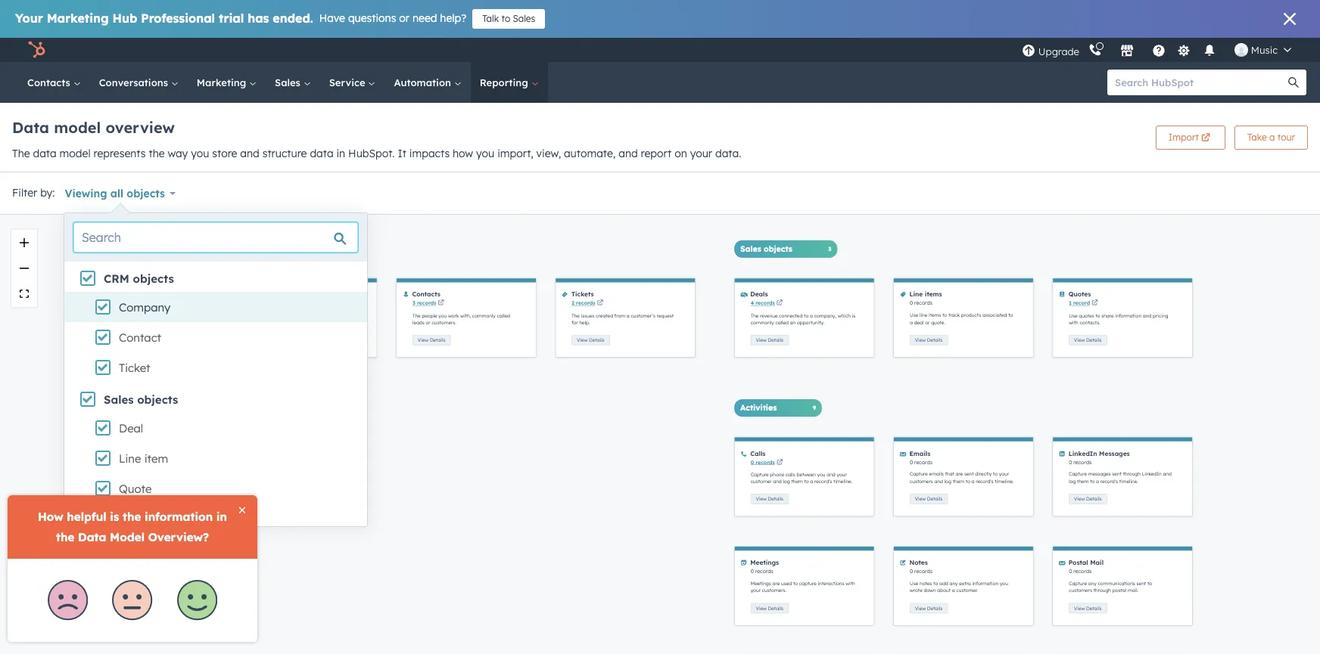 Task type: vqa. For each thing, say whether or not it's contained in the screenshot.
second column header from the right
no



Task type: describe. For each thing, give the bounding box(es) containing it.
view details button for contacts
[[413, 335, 451, 346]]

view details for deals
[[756, 337, 784, 343]]

in
[[336, 147, 345, 160]]

view details button for line items
[[910, 335, 948, 346]]

reporting link
[[471, 62, 548, 103]]

and inside the use quotes to share information and pricing with contacts.
[[1143, 313, 1152, 319]]

greg robinson image
[[1235, 43, 1248, 57]]

customer.
[[956, 588, 978, 594]]

sent inside capture emails that are sent directly to your customers and log them to a record's timeline.
[[965, 472, 974, 478]]

and right the store
[[240, 147, 260, 160]]

are inside meetings are used to capture interactions with your customers.
[[773, 581, 780, 587]]

deals
[[750, 291, 768, 299]]

you right way
[[191, 147, 209, 160]]

have
[[319, 11, 345, 25]]

information inside the use quotes to share information and pricing with contacts.
[[1115, 313, 1142, 319]]

commonly inside the people you work with, commonly called leads or customers.
[[472, 313, 496, 319]]

0 records down calls
[[751, 459, 775, 466]]

records down tickets
[[576, 300, 595, 307]]

mail.
[[1128, 588, 1139, 594]]

company,
[[814, 313, 837, 319]]

view for calls
[[756, 496, 767, 502]]

records down calls
[[756, 459, 775, 466]]

accounts
[[293, 320, 313, 326]]

is
[[852, 313, 856, 319]]

view details for quotes
[[1074, 337, 1102, 343]]

capture for emails
[[910, 472, 928, 478]]

details for meetings
[[768, 606, 784, 612]]

0 for line items
[[910, 300, 913, 307]]

0 records for line items
[[910, 300, 933, 307]]

2 records link
[[572, 300, 595, 307]]

records down linkedin messages at right bottom
[[1074, 459, 1092, 466]]

line for line item
[[119, 452, 141, 466]]

a inside button
[[1270, 131, 1275, 143]]

talk
[[482, 13, 499, 24]]

calls
[[786, 472, 796, 478]]

log inside capture messages sent through linkedin and log them to a record's timeline.
[[1069, 479, 1076, 485]]

customers. inside the people you work with, commonly called leads or customers.
[[432, 320, 456, 326]]

you inside the use notes to add any extra information you wrote down about a customer.
[[1000, 581, 1008, 587]]

and inside capture messages sent through linkedin and log them to a record's timeline.
[[1163, 472, 1172, 478]]

sales inside button
[[513, 13, 536, 24]]

0 for emails
[[910, 459, 913, 466]]

view details button for tickets
[[572, 335, 610, 346]]

capture emails that are sent directly to your customers and log them to a record's timeline.
[[910, 472, 1014, 485]]

list box containing crm objects
[[64, 262, 367, 655]]

them inside 'capture phone calls between you and your customer and log them to a record's timeline.'
[[791, 479, 803, 485]]

capture messages sent through linkedin and log them to a record's timeline.
[[1069, 472, 1172, 485]]

used
[[781, 581, 792, 587]]

to inside 'capture phone calls between you and your customer and log them to a record's timeline.'
[[804, 479, 809, 485]]

0 for notes
[[910, 569, 913, 575]]

2 records
[[572, 300, 595, 307]]

or inside use line items to track products associated to a deal or quote.
[[925, 320, 930, 326]]

linkedin inside capture messages sent through linkedin and log them to a record's timeline.
[[1142, 472, 1162, 478]]

customers inside capture any communications sent to customers through postal mail.
[[1069, 588, 1092, 594]]

view details for linkedin messages
[[1074, 496, 1102, 502]]

the for the businesses you work with, which are commonly called accounts or organizations.
[[253, 313, 262, 319]]

contacts link
[[18, 62, 90, 103]]

trial
[[219, 11, 244, 26]]

a inside use line items to track products associated to a deal or quote.
[[910, 320, 913, 326]]

view for linkedin messages
[[1074, 496, 1085, 502]]

items inside use line items to track products associated to a deal or quote.
[[929, 313, 941, 319]]

objects for sales
[[137, 393, 178, 407]]

has
[[248, 11, 269, 26]]

record for quotes
[[1073, 300, 1090, 307]]

revenue
[[760, 313, 778, 319]]

way
[[168, 147, 188, 160]]

view for emails
[[915, 496, 926, 502]]

settings link
[[1175, 42, 1194, 58]]

0 horizontal spatial linkedin
[[1069, 450, 1097, 458]]

your inside meetings are used to capture interactions with your customers.
[[751, 588, 761, 594]]

Search search field
[[73, 223, 358, 253]]

are inside "the businesses you work with, which are commonly called accounts or organizations."
[[336, 313, 344, 319]]

settings image
[[1177, 44, 1191, 58]]

marketplaces button
[[1111, 38, 1143, 62]]

calling icon image
[[1089, 44, 1102, 58]]

record for companies
[[258, 300, 275, 307]]

and left report
[[619, 147, 638, 160]]

0 records for notes
[[910, 569, 933, 575]]

viewing all objects button
[[55, 179, 185, 209]]

reporting
[[480, 76, 531, 89]]

postal
[[1069, 559, 1088, 567]]

deal
[[914, 320, 924, 326]]

import,
[[497, 147, 533, 160]]

you inside the people you work with, commonly called leads or customers.
[[439, 313, 447, 319]]

hubspot link
[[18, 41, 57, 59]]

records down postal mail
[[1074, 569, 1092, 575]]

communications
[[1098, 581, 1135, 587]]

0 for postal mail
[[1069, 569, 1072, 575]]

questions
[[348, 11, 396, 25]]

1 vertical spatial marketing
[[197, 76, 249, 89]]

talk to sales button
[[473, 9, 545, 29]]

1 record link for companies
[[253, 300, 275, 307]]

customer
[[751, 479, 772, 485]]

details for postal mail
[[1086, 606, 1102, 612]]

sales link
[[266, 62, 320, 103]]

crm
[[104, 272, 129, 286]]

the people you work with, commonly called leads or customers.
[[413, 313, 510, 326]]

view details for calls
[[756, 496, 784, 502]]

and right between
[[827, 472, 836, 478]]

view details for notes
[[915, 606, 943, 612]]

fit view image
[[20, 290, 29, 299]]

with inside meetings are used to capture interactions with your customers.
[[846, 581, 855, 587]]

details for deals
[[768, 337, 784, 343]]

the for the issues created from a customer's request for help.
[[572, 313, 580, 319]]

work for companies
[[298, 313, 309, 319]]

through inside capture any communications sent to customers through postal mail.
[[1094, 588, 1111, 594]]

the businesses you work with, which are commonly called accounts or organizations.
[[253, 313, 352, 326]]

objects inside dropdown button
[[127, 187, 165, 201]]

are inside capture emails that are sent directly to your customers and log them to a record's timeline.
[[956, 472, 963, 478]]

service
[[329, 76, 368, 89]]

a inside the use notes to add any extra information you wrote down about a customer.
[[952, 588, 955, 594]]

with, for contacts
[[460, 313, 471, 319]]

information inside the use notes to add any extra information you wrote down about a customer.
[[972, 581, 999, 587]]

view details button for notes
[[910, 604, 948, 614]]

view for contacts
[[418, 337, 429, 343]]

phone
[[770, 472, 784, 478]]

line for line items
[[910, 291, 923, 299]]

search image
[[1288, 77, 1299, 88]]

meetings for meetings are used to capture interactions with your customers.
[[751, 581, 771, 587]]

data
[[12, 118, 49, 137]]

records down notes
[[915, 569, 933, 575]]

to inside button
[[502, 13, 510, 24]]

use quotes to share information and pricing with contacts.
[[1069, 313, 1169, 326]]

your inside 'capture phone calls between you and your customer and log them to a record's timeline.'
[[837, 472, 847, 478]]

capture for calls
[[751, 472, 769, 478]]

activities
[[104, 514, 156, 528]]

music button
[[1226, 38, 1301, 62]]

marketing link
[[188, 62, 266, 103]]

records right 3 at the top left
[[417, 300, 436, 307]]

0 for linkedin messages
[[1069, 459, 1072, 466]]

commonly inside "the businesses you work with, which are commonly called accounts or organizations."
[[253, 320, 277, 326]]

people
[[422, 313, 437, 319]]

details for contacts
[[430, 337, 445, 343]]

all
[[110, 187, 123, 201]]

timeline. inside capture messages sent through linkedin and log them to a record's timeline.
[[1120, 479, 1138, 485]]

overview
[[106, 118, 175, 137]]

meetings for meetings
[[750, 559, 779, 567]]

and inside capture emails that are sent directly to your customers and log them to a record's timeline.
[[935, 479, 943, 485]]

view for notes
[[915, 606, 926, 612]]

use for notes
[[910, 581, 918, 587]]

0 vertical spatial items
[[925, 291, 942, 299]]

0 down calls
[[751, 459, 754, 466]]

use for line items
[[910, 313, 918, 319]]

contacts.
[[1080, 320, 1100, 326]]

3 records
[[413, 300, 436, 307]]

to inside meetings are used to capture interactions with your customers.
[[793, 581, 798, 587]]

capture for postal mail
[[1069, 581, 1087, 587]]

1 for quotes
[[1069, 300, 1072, 307]]

to inside the revenue connected to a company, which is commonly called an opportunity.
[[804, 313, 809, 319]]

0 records for emails
[[910, 459, 933, 466]]

your
[[15, 11, 43, 26]]

meetings are used to capture interactions with your customers.
[[751, 581, 855, 594]]

view,
[[536, 147, 561, 160]]

and down phone
[[773, 479, 782, 485]]

4 records
[[751, 300, 775, 307]]

3
[[413, 300, 416, 307]]

records up meetings are used to capture interactions with your customers.
[[755, 569, 774, 575]]

timeline. inside 'capture phone calls between you and your customer and log them to a record's timeline.'
[[834, 479, 852, 485]]

music
[[1251, 44, 1278, 56]]

help.
[[579, 320, 590, 326]]

opportunity.
[[797, 320, 825, 326]]

menu containing music
[[1020, 38, 1302, 62]]

the for the data model represents the way you store and structure data in hubspot. it impacts how you import, view, automate, and report on your data.
[[12, 147, 30, 160]]

postal
[[1113, 588, 1127, 594]]

record's inside capture messages sent through linkedin and log them to a record's timeline.
[[1101, 479, 1118, 485]]

called inside the people you work with, commonly called leads or customers.
[[497, 313, 510, 319]]

view for postal mail
[[1074, 606, 1085, 612]]

mail
[[1090, 559, 1104, 567]]

to inside capture messages sent through linkedin and log them to a record's timeline.
[[1090, 479, 1095, 485]]

how
[[453, 147, 473, 160]]

a inside 'capture phone calls between you and your customer and log them to a record's timeline.'
[[810, 479, 813, 485]]

0 for meetings
[[751, 569, 754, 575]]

records down 'deals'
[[756, 300, 775, 307]]

contact
[[119, 331, 161, 345]]

2 data from the left
[[310, 147, 334, 160]]

to inside capture any communications sent to customers through postal mail.
[[1148, 581, 1152, 587]]

quotes
[[1079, 313, 1094, 319]]

it
[[398, 147, 406, 160]]

filter
[[12, 186, 37, 200]]

use for quotes
[[1069, 313, 1078, 319]]

objects for crm
[[133, 272, 174, 286]]

capture any communications sent to customers through postal mail.
[[1069, 581, 1152, 594]]

records down line items
[[915, 300, 933, 307]]

calling icon button
[[1082, 40, 1108, 60]]

pricing
[[1153, 313, 1169, 319]]

customer's
[[631, 313, 656, 319]]

view details for line items
[[915, 337, 943, 343]]

details for linkedin messages
[[1086, 496, 1102, 502]]

associated
[[983, 313, 1007, 319]]

quote
[[119, 482, 152, 497]]

the
[[149, 147, 165, 160]]

view details for tickets
[[577, 337, 605, 343]]



Task type: locate. For each thing, give the bounding box(es) containing it.
2 horizontal spatial sales
[[513, 13, 536, 24]]

Search HubSpot search field
[[1108, 70, 1293, 95]]

capture inside 'capture phone calls between you and your customer and log them to a record's timeline.'
[[751, 472, 769, 478]]

2 vertical spatial sales
[[104, 393, 134, 407]]

tickets
[[571, 291, 594, 299]]

store
[[212, 147, 237, 160]]

1 record for companies
[[253, 300, 275, 307]]

1 vertical spatial customers
[[1069, 588, 1092, 594]]

or
[[399, 11, 410, 25], [925, 320, 930, 326], [315, 320, 319, 326], [426, 320, 431, 326]]

the issues created from a customer's request for help.
[[572, 313, 674, 326]]

view details for emails
[[915, 496, 943, 502]]

details for notes
[[927, 606, 943, 612]]

1 record down quotes in the top of the page
[[1069, 300, 1090, 307]]

the
[[12, 147, 30, 160], [253, 313, 262, 319], [413, 313, 421, 319], [572, 313, 580, 319], [751, 313, 759, 319]]

called left the an
[[776, 320, 789, 326]]

or inside "the businesses you work with, which are commonly called accounts or organizations."
[[315, 320, 319, 326]]

or inside 'your marketing hub professional trial has ended. have questions or need help?'
[[399, 11, 410, 25]]

1 vertical spatial customers.
[[762, 588, 787, 594]]

commonly down businesses
[[253, 320, 277, 326]]

you inside "the businesses you work with, which are commonly called accounts or organizations."
[[288, 313, 297, 319]]

record's down directly
[[976, 479, 994, 485]]

hub
[[112, 11, 137, 26]]

businesses
[[263, 313, 287, 319]]

0 horizontal spatial through
[[1094, 588, 1111, 594]]

0 horizontal spatial log
[[783, 479, 790, 485]]

you right people
[[439, 313, 447, 319]]

capture
[[799, 581, 817, 587]]

view details down leads
[[418, 337, 445, 343]]

1 record for quotes
[[1069, 300, 1090, 307]]

to inside the use notes to add any extra information you wrote down about a customer.
[[934, 581, 938, 587]]

meetings inside meetings are used to capture interactions with your customers.
[[751, 581, 771, 587]]

1 horizontal spatial 1
[[1069, 300, 1072, 307]]

line item
[[119, 452, 168, 466]]

view details button for calls
[[751, 494, 789, 505]]

1 horizontal spatial them
[[953, 479, 964, 485]]

the inside the revenue connected to a company, which is commonly called an opportunity.
[[751, 313, 759, 319]]

1 vertical spatial sales
[[275, 76, 303, 89]]

meetings
[[750, 559, 779, 567], [751, 581, 771, 587]]

created
[[596, 313, 613, 319]]

view details down quote.
[[915, 337, 943, 343]]

an
[[790, 320, 796, 326]]

upgrade
[[1039, 45, 1079, 57]]

use inside the use notes to add any extra information you wrote down about a customer.
[[910, 581, 918, 587]]

0 horizontal spatial them
[[791, 479, 803, 485]]

capture up customer
[[751, 472, 769, 478]]

and right messages
[[1163, 472, 1172, 478]]

2 which from the left
[[838, 313, 851, 319]]

1 record from the left
[[258, 300, 275, 307]]

you inside 'capture phone calls between you and your customer and log them to a record's timeline.'
[[817, 472, 826, 478]]

1 vertical spatial line
[[119, 452, 141, 466]]

capture left messages
[[1069, 472, 1087, 478]]

2 vertical spatial objects
[[137, 393, 178, 407]]

information right share
[[1115, 313, 1142, 319]]

1 horizontal spatial log
[[945, 479, 952, 485]]

1 horizontal spatial through
[[1123, 472, 1141, 478]]

products
[[961, 313, 981, 319]]

view details down revenue
[[756, 337, 784, 343]]

timeline. inside capture emails that are sent directly to your customers and log them to a record's timeline.
[[995, 479, 1014, 485]]

1 horizontal spatial contacts
[[412, 291, 440, 299]]

service link
[[320, 62, 385, 103]]

0 vertical spatial linkedin
[[1069, 450, 1097, 458]]

the inside "the businesses you work with, which are commonly called accounts or organizations."
[[253, 313, 262, 319]]

view down help.
[[577, 337, 588, 343]]

structure
[[262, 147, 307, 160]]

organizations.
[[321, 320, 352, 326]]

0 horizontal spatial work
[[298, 313, 309, 319]]

sales right "talk"
[[513, 13, 536, 24]]

your inside capture emails that are sent directly to your customers and log them to a record's timeline.
[[999, 472, 1009, 478]]

view details button for deals
[[751, 335, 789, 346]]

by:
[[40, 186, 55, 200]]

add
[[939, 581, 948, 587]]

called
[[497, 313, 510, 319], [278, 320, 291, 326], [776, 320, 789, 326]]

objects
[[127, 187, 165, 201], [133, 272, 174, 286], [137, 393, 178, 407]]

view details
[[418, 337, 445, 343], [577, 337, 605, 343], [756, 337, 784, 343], [915, 337, 943, 343], [1074, 337, 1102, 343], [756, 496, 784, 502], [915, 496, 943, 502], [1074, 496, 1102, 502], [756, 606, 784, 612], [915, 606, 943, 612], [1074, 606, 1102, 612]]

the left businesses
[[253, 313, 262, 319]]

1 vertical spatial are
[[956, 472, 963, 478]]

data.
[[715, 147, 741, 160]]

work inside "the businesses you work with, which are commonly called accounts or organizations."
[[298, 313, 309, 319]]

the data model represents the way you store and structure data in hubspot. it impacts how you import, view, automate, and report on your data.
[[12, 147, 741, 160]]

1 horizontal spatial information
[[1115, 313, 1142, 319]]

you right how
[[476, 147, 495, 160]]

1 vertical spatial objects
[[133, 272, 174, 286]]

directly
[[975, 472, 992, 478]]

the for the revenue connected to a company, which is commonly called an opportunity.
[[751, 313, 759, 319]]

item
[[144, 452, 168, 466]]

details down help.
[[589, 337, 605, 343]]

information up customer.
[[972, 581, 999, 587]]

view details button for postal mail
[[1069, 604, 1107, 614]]

view details down messages
[[1074, 496, 1102, 502]]

2 meetings from the top
[[751, 581, 771, 587]]

work inside the people you work with, commonly called leads or customers.
[[448, 313, 459, 319]]

data
[[33, 147, 57, 160], [310, 147, 334, 160]]

0 records down the postal
[[1069, 569, 1092, 575]]

1 horizontal spatial sales
[[275, 76, 303, 89]]

called inside "the businesses you work with, which are commonly called accounts or organizations."
[[278, 320, 291, 326]]

2 horizontal spatial log
[[1069, 479, 1076, 485]]

1 vertical spatial information
[[972, 581, 999, 587]]

view details for contacts
[[418, 337, 445, 343]]

details down messages
[[1086, 496, 1102, 502]]

use inside use line items to track products associated to a deal or quote.
[[910, 313, 918, 319]]

with, for companies
[[310, 313, 321, 319]]

1 horizontal spatial linkedin
[[1142, 472, 1162, 478]]

0 down linkedin messages at right bottom
[[1069, 459, 1072, 466]]

you
[[191, 147, 209, 160], [476, 147, 495, 160], [288, 313, 297, 319], [439, 313, 447, 319], [817, 472, 826, 478], [1000, 581, 1008, 587]]

customers.
[[432, 320, 456, 326], [762, 588, 787, 594]]

you right extra
[[1000, 581, 1008, 587]]

0 records up meetings are used to capture interactions with your customers.
[[751, 569, 774, 575]]

1 with, from the left
[[310, 313, 321, 319]]

talk to sales
[[482, 13, 536, 24]]

0 horizontal spatial which
[[322, 313, 335, 319]]

1 vertical spatial through
[[1094, 588, 1111, 594]]

work for contacts
[[448, 313, 459, 319]]

with, inside "the businesses you work with, which are commonly called accounts or organizations."
[[310, 313, 321, 319]]

1 horizontal spatial customers
[[1069, 588, 1092, 594]]

1 which from the left
[[322, 313, 335, 319]]

impacts
[[409, 147, 450, 160]]

about
[[937, 588, 951, 594]]

1 down quotes in the top of the page
[[1069, 300, 1072, 307]]

view details button down leads
[[413, 335, 451, 346]]

0 vertical spatial customers
[[910, 479, 933, 485]]

0 records for linkedin messages
[[1069, 459, 1092, 466]]

0 horizontal spatial are
[[336, 313, 344, 319]]

are
[[336, 313, 344, 319], [956, 472, 963, 478], [773, 581, 780, 587]]

customers inside capture emails that are sent directly to your customers and log them to a record's timeline.
[[910, 479, 933, 485]]

timeline.
[[995, 479, 1014, 485], [1120, 479, 1138, 485], [834, 479, 852, 485]]

take a tour button
[[1235, 125, 1308, 150]]

1 horizontal spatial which
[[838, 313, 851, 319]]

professional
[[141, 11, 215, 26]]

view details button for quotes
[[1069, 335, 1107, 346]]

you right between
[[817, 472, 826, 478]]

1 data from the left
[[33, 147, 57, 160]]

2 horizontal spatial commonly
[[751, 320, 774, 326]]

extra
[[959, 581, 971, 587]]

0 horizontal spatial information
[[972, 581, 999, 587]]

sales left service
[[275, 76, 303, 89]]

objects up deal
[[137, 393, 178, 407]]

1 record link down companies
[[253, 300, 275, 307]]

records down 'emails' at the right of the page
[[915, 459, 933, 466]]

0 horizontal spatial record
[[258, 300, 275, 307]]

view down 'emails' at the right of the page
[[915, 496, 926, 502]]

model down data model overview
[[59, 147, 91, 160]]

a inside the revenue connected to a company, which is commonly called an opportunity.
[[810, 313, 813, 319]]

view down contacts. at right top
[[1074, 337, 1085, 343]]

any inside capture any communications sent to customers through postal mail.
[[1088, 581, 1097, 587]]

0 vertical spatial objects
[[127, 187, 165, 201]]

0 horizontal spatial any
[[950, 581, 958, 587]]

the for the people you work with, commonly called leads or customers.
[[413, 313, 421, 319]]

0 records down 'emails' at the right of the page
[[910, 459, 933, 466]]

0
[[910, 300, 913, 307], [751, 459, 754, 466], [910, 459, 913, 466], [1069, 459, 1072, 466], [751, 569, 754, 575], [910, 569, 913, 575], [1069, 569, 1072, 575]]

details
[[430, 337, 445, 343], [589, 337, 605, 343], [768, 337, 784, 343], [927, 337, 943, 343], [1086, 337, 1102, 343], [768, 496, 784, 502], [927, 496, 943, 502], [1086, 496, 1102, 502], [768, 606, 784, 612], [927, 606, 943, 612], [1086, 606, 1102, 612]]

1 record link for quotes
[[1069, 300, 1090, 307]]

view details button down capture any communications sent to customers through postal mail.
[[1069, 604, 1107, 614]]

record's
[[976, 479, 994, 485], [1101, 479, 1118, 485], [815, 479, 832, 485]]

tour
[[1278, 131, 1295, 143]]

0 horizontal spatial called
[[278, 320, 291, 326]]

1 horizontal spatial record's
[[976, 479, 994, 485]]

1 horizontal spatial marketing
[[197, 76, 249, 89]]

the inside the people you work with, commonly called leads or customers.
[[413, 313, 421, 319]]

0 horizontal spatial commonly
[[253, 320, 277, 326]]

0 vertical spatial meetings
[[750, 559, 779, 567]]

0 horizontal spatial with
[[846, 581, 855, 587]]

hubspot.
[[348, 147, 395, 160]]

sales for sales objects
[[104, 393, 134, 407]]

capture for linkedin messages
[[1069, 472, 1087, 478]]

view details button down messages
[[1069, 494, 1107, 505]]

view details button for linkedin messages
[[1069, 494, 1107, 505]]

1 1 record from the left
[[253, 300, 275, 307]]

1 record link down quotes in the top of the page
[[1069, 300, 1090, 307]]

down
[[924, 588, 936, 594]]

0 records down line items
[[910, 300, 933, 307]]

between
[[797, 472, 816, 478]]

capture inside capture emails that are sent directly to your customers and log them to a record's timeline.
[[910, 472, 928, 478]]

1 horizontal spatial customers.
[[762, 588, 787, 594]]

0 horizontal spatial 1 record
[[253, 300, 275, 307]]

objects right all
[[127, 187, 165, 201]]

4
[[751, 300, 754, 307]]

details down capture any communications sent to customers through postal mail.
[[1086, 606, 1102, 612]]

record down quotes in the top of the page
[[1073, 300, 1090, 307]]

view details for postal mail
[[1074, 606, 1102, 612]]

1 horizontal spatial are
[[773, 581, 780, 587]]

help image
[[1152, 45, 1166, 58]]

need
[[413, 11, 437, 25]]

0 records down linkedin messages at right bottom
[[1069, 459, 1092, 466]]

record's inside 'capture phone calls between you and your customer and log them to a record's timeline.'
[[815, 479, 832, 485]]

record's inside capture emails that are sent directly to your customers and log them to a record's timeline.
[[976, 479, 994, 485]]

1 vertical spatial items
[[929, 313, 941, 319]]

sent right messages
[[1112, 472, 1122, 478]]

capture inside capture any communications sent to customers through postal mail.
[[1069, 581, 1087, 587]]

log down calls
[[783, 479, 790, 485]]

on
[[675, 147, 687, 160]]

log down linkedin messages at right bottom
[[1069, 479, 1076, 485]]

close image
[[1284, 13, 1296, 25]]

0 horizontal spatial line
[[119, 452, 141, 466]]

0 vertical spatial contacts
[[27, 76, 73, 89]]

0 vertical spatial customers.
[[432, 320, 456, 326]]

issues
[[581, 313, 595, 319]]

to inside the use quotes to share information and pricing with contacts.
[[1096, 313, 1100, 319]]

notifications button
[[1197, 38, 1223, 62]]

sales
[[513, 13, 536, 24], [275, 76, 303, 89], [104, 393, 134, 407]]

view for line items
[[915, 337, 926, 343]]

0 down notes
[[910, 569, 913, 575]]

notifications image
[[1203, 45, 1216, 58]]

0 vertical spatial line
[[910, 291, 923, 299]]

1 horizontal spatial record
[[1073, 300, 1090, 307]]

2 1 record from the left
[[1069, 300, 1090, 307]]

1 horizontal spatial 1 record
[[1069, 300, 1090, 307]]

track
[[949, 313, 960, 319]]

log
[[945, 479, 952, 485], [1069, 479, 1076, 485], [783, 479, 790, 485]]

0 vertical spatial sales
[[513, 13, 536, 24]]

0 records for postal mail
[[1069, 569, 1092, 575]]

0 vertical spatial with
[[1069, 320, 1079, 326]]

the up leads
[[413, 313, 421, 319]]

with left contacts. at right top
[[1069, 320, 1079, 326]]

view for deals
[[756, 337, 767, 343]]

sales inside list box
[[104, 393, 134, 407]]

line up line
[[910, 291, 923, 299]]

take
[[1248, 131, 1267, 143]]

1 vertical spatial with
[[846, 581, 855, 587]]

1 horizontal spatial sent
[[1112, 472, 1122, 478]]

0 horizontal spatial record's
[[815, 479, 832, 485]]

any
[[950, 581, 958, 587], [1088, 581, 1097, 587]]

menu
[[1020, 38, 1302, 62]]

line inside list box
[[119, 452, 141, 466]]

0 records for meetings
[[751, 569, 774, 575]]

view details down help.
[[577, 337, 605, 343]]

your marketing hub professional trial has ended. have questions or need help?
[[15, 11, 467, 26]]

them down calls
[[791, 479, 803, 485]]

view details for meetings
[[756, 606, 784, 612]]

sent inside capture any communications sent to customers through postal mail.
[[1137, 581, 1146, 587]]

2 horizontal spatial timeline.
[[1120, 479, 1138, 485]]

1 horizontal spatial with,
[[460, 313, 471, 319]]

sent inside capture messages sent through linkedin and log them to a record's timeline.
[[1112, 472, 1122, 478]]

the revenue connected to a company, which is commonly called an opportunity.
[[751, 313, 856, 326]]

0 horizontal spatial timeline.
[[834, 479, 852, 485]]

0 horizontal spatial customers.
[[432, 320, 456, 326]]

any down mail
[[1088, 581, 1097, 587]]

1 1 record link from the left
[[253, 300, 275, 307]]

with, up 'accounts'
[[310, 313, 321, 319]]

with, right people
[[460, 313, 471, 319]]

view for tickets
[[577, 337, 588, 343]]

1 1 from the left
[[253, 300, 256, 307]]

notes
[[910, 559, 928, 567]]

use left quotes
[[1069, 313, 1078, 319]]

log down that
[[945, 479, 952, 485]]

1 horizontal spatial timeline.
[[995, 479, 1014, 485]]

customers down the postal
[[1069, 588, 1092, 594]]

2 record from the left
[[1073, 300, 1090, 307]]

customers. inside meetings are used to capture interactions with your customers.
[[762, 588, 787, 594]]

for
[[572, 320, 578, 326]]

view down wrote
[[915, 606, 926, 612]]

items up line
[[925, 291, 942, 299]]

which inside "the businesses you work with, which are commonly called accounts or organizations."
[[322, 313, 335, 319]]

emails
[[929, 472, 944, 478]]

1 horizontal spatial line
[[910, 291, 923, 299]]

0 horizontal spatial sales
[[104, 393, 134, 407]]

details for calls
[[768, 496, 784, 502]]

0 horizontal spatial sent
[[965, 472, 974, 478]]

capture inside capture messages sent through linkedin and log them to a record's timeline.
[[1069, 472, 1087, 478]]

line items
[[910, 291, 942, 299]]

which up organizations.
[[322, 313, 335, 319]]

1 horizontal spatial data
[[310, 147, 334, 160]]

view down capture messages sent through linkedin and log them to a record's timeline.
[[1074, 496, 1085, 502]]

hubspot image
[[27, 41, 45, 59]]

2 1 record link from the left
[[1069, 300, 1090, 307]]

sales up deal
[[104, 393, 134, 407]]

list box
[[64, 262, 367, 655]]

0 horizontal spatial 1 record link
[[253, 300, 275, 307]]

upgrade image
[[1022, 44, 1036, 58]]

any inside the use notes to add any extra information you wrote down about a customer.
[[950, 581, 958, 587]]

deal
[[119, 422, 143, 436]]

0 vertical spatial are
[[336, 313, 344, 319]]

capture left emails
[[910, 472, 928, 478]]

view details button for emails
[[910, 494, 948, 505]]

1 vertical spatial contacts
[[412, 291, 440, 299]]

capture down the postal
[[1069, 581, 1087, 587]]

view details down capture any communications sent to customers through postal mail.
[[1074, 606, 1102, 612]]

companies
[[253, 291, 289, 299]]

postal mail
[[1069, 559, 1104, 567]]

log inside capture emails that are sent directly to your customers and log them to a record's timeline.
[[945, 479, 952, 485]]

with inside the use quotes to share information and pricing with contacts.
[[1069, 320, 1079, 326]]

0 horizontal spatial marketing
[[47, 11, 109, 26]]

1 work from the left
[[298, 313, 309, 319]]

a inside capture messages sent through linkedin and log them to a record's timeline.
[[1096, 479, 1099, 485]]

filter by:
[[12, 186, 55, 200]]

through inside capture messages sent through linkedin and log them to a record's timeline.
[[1123, 472, 1141, 478]]

view details button down revenue
[[751, 335, 789, 346]]

1 horizontal spatial called
[[497, 313, 510, 319]]

them inside capture messages sent through linkedin and log them to a record's timeline.
[[1077, 479, 1089, 485]]

and left pricing
[[1143, 313, 1152, 319]]

1 horizontal spatial commonly
[[472, 313, 496, 319]]

1 horizontal spatial any
[[1088, 581, 1097, 587]]

1 down companies
[[253, 300, 256, 307]]

leads
[[413, 320, 425, 326]]

or inside the people you work with, commonly called leads or customers.
[[426, 320, 431, 326]]

the down 4
[[751, 313, 759, 319]]

0 horizontal spatial with,
[[310, 313, 321, 319]]

details for quotes
[[1086, 337, 1102, 343]]

crm objects
[[104, 272, 174, 286]]

meetings up meetings are used to capture interactions with your customers.
[[750, 559, 779, 567]]

0 vertical spatial through
[[1123, 472, 1141, 478]]

use up wrote
[[910, 581, 918, 587]]

the inside the issues created from a customer's request for help.
[[572, 313, 580, 319]]

1 any from the left
[[950, 581, 958, 587]]

1 meetings from the top
[[750, 559, 779, 567]]

with, inside the people you work with, commonly called leads or customers.
[[460, 313, 471, 319]]

and
[[240, 147, 260, 160], [619, 147, 638, 160], [1143, 313, 1152, 319], [1163, 472, 1172, 478], [827, 472, 836, 478], [935, 479, 943, 485], [773, 479, 782, 485]]

1 horizontal spatial 1 record link
[[1069, 300, 1090, 307]]

1 horizontal spatial with
[[1069, 320, 1079, 326]]

2 1 from the left
[[1069, 300, 1072, 307]]

marketplaces image
[[1120, 45, 1134, 58]]

automation link
[[385, 62, 471, 103]]

any right add
[[950, 581, 958, 587]]

0 vertical spatial information
[[1115, 313, 1142, 319]]

0 vertical spatial marketing
[[47, 11, 109, 26]]

emails
[[910, 450, 931, 458]]

3 records link
[[413, 300, 436, 307]]

that
[[945, 472, 955, 478]]

help?
[[440, 11, 467, 25]]

use inside the use quotes to share information and pricing with contacts.
[[1069, 313, 1078, 319]]

are left used
[[773, 581, 780, 587]]

view details button for meetings
[[751, 604, 789, 614]]

meetings left used
[[751, 581, 771, 587]]

2 horizontal spatial record's
[[1101, 479, 1118, 485]]

details for line items
[[927, 337, 943, 343]]

view for meetings
[[756, 606, 767, 612]]

2 vertical spatial are
[[773, 581, 780, 587]]

customers. down people
[[432, 320, 456, 326]]

2 horizontal spatial sent
[[1137, 581, 1146, 587]]

import
[[1169, 131, 1199, 143]]

view for quotes
[[1074, 337, 1085, 343]]

zoom in image
[[20, 238, 29, 248]]

2 horizontal spatial called
[[776, 320, 789, 326]]

1 vertical spatial model
[[59, 147, 91, 160]]

0 down line items
[[910, 300, 913, 307]]

1 vertical spatial meetings
[[751, 581, 771, 587]]

contacts down hubspot 'link'
[[27, 76, 73, 89]]

ticket
[[119, 361, 150, 375]]

commonly inside the revenue connected to a company, which is commonly called an opportunity.
[[751, 320, 774, 326]]

log inside 'capture phone calls between you and your customer and log them to a record's timeline.'
[[783, 479, 790, 485]]

details for tickets
[[589, 337, 605, 343]]

0 horizontal spatial data
[[33, 147, 57, 160]]

details down emails
[[927, 496, 943, 502]]

0 vertical spatial model
[[54, 118, 101, 137]]

0 down 'emails' at the right of the page
[[910, 459, 913, 466]]

0 horizontal spatial contacts
[[27, 76, 73, 89]]

sales for sales link
[[275, 76, 303, 89]]

0 horizontal spatial 1
[[253, 300, 256, 307]]

4 records link
[[751, 300, 775, 307]]

1 for companies
[[253, 300, 256, 307]]

which left is
[[838, 313, 851, 319]]

2 horizontal spatial them
[[1077, 479, 1089, 485]]

data model overview
[[12, 118, 175, 137]]

model right data at top left
[[54, 118, 101, 137]]

1 horizontal spatial work
[[448, 313, 459, 319]]

conversations link
[[90, 62, 188, 103]]

ended.
[[273, 11, 313, 26]]

0 up meetings are used to capture interactions with your customers.
[[751, 569, 754, 575]]

sent up mail.
[[1137, 581, 1146, 587]]

details for emails
[[927, 496, 943, 502]]

called right people
[[497, 313, 510, 319]]

view down capture any communications sent to customers through postal mail.
[[1074, 606, 1085, 612]]

details down contacts. at right top
[[1086, 337, 1102, 343]]

or down line
[[925, 320, 930, 326]]

a inside capture emails that are sent directly to your customers and log them to a record's timeline.
[[972, 479, 975, 485]]

represents
[[93, 147, 146, 160]]

view down leads
[[418, 337, 429, 343]]

a inside the issues created from a customer's request for help.
[[627, 313, 630, 319]]

company
[[119, 301, 171, 315]]

2 any from the left
[[1088, 581, 1097, 587]]

2 with, from the left
[[460, 313, 471, 319]]

which inside the revenue connected to a company, which is commonly called an opportunity.
[[838, 313, 851, 319]]

called inside the revenue connected to a company, which is commonly called an opportunity.
[[776, 320, 789, 326]]

them down messages
[[1077, 479, 1089, 485]]

them inside capture emails that are sent directly to your customers and log them to a record's timeline.
[[953, 479, 964, 485]]

1 vertical spatial linkedin
[[1142, 472, 1162, 478]]

marketing left 'hub'
[[47, 11, 109, 26]]

are right that
[[956, 472, 963, 478]]

2 work from the left
[[448, 313, 459, 319]]

0 horizontal spatial customers
[[910, 479, 933, 485]]

2 horizontal spatial are
[[956, 472, 963, 478]]



